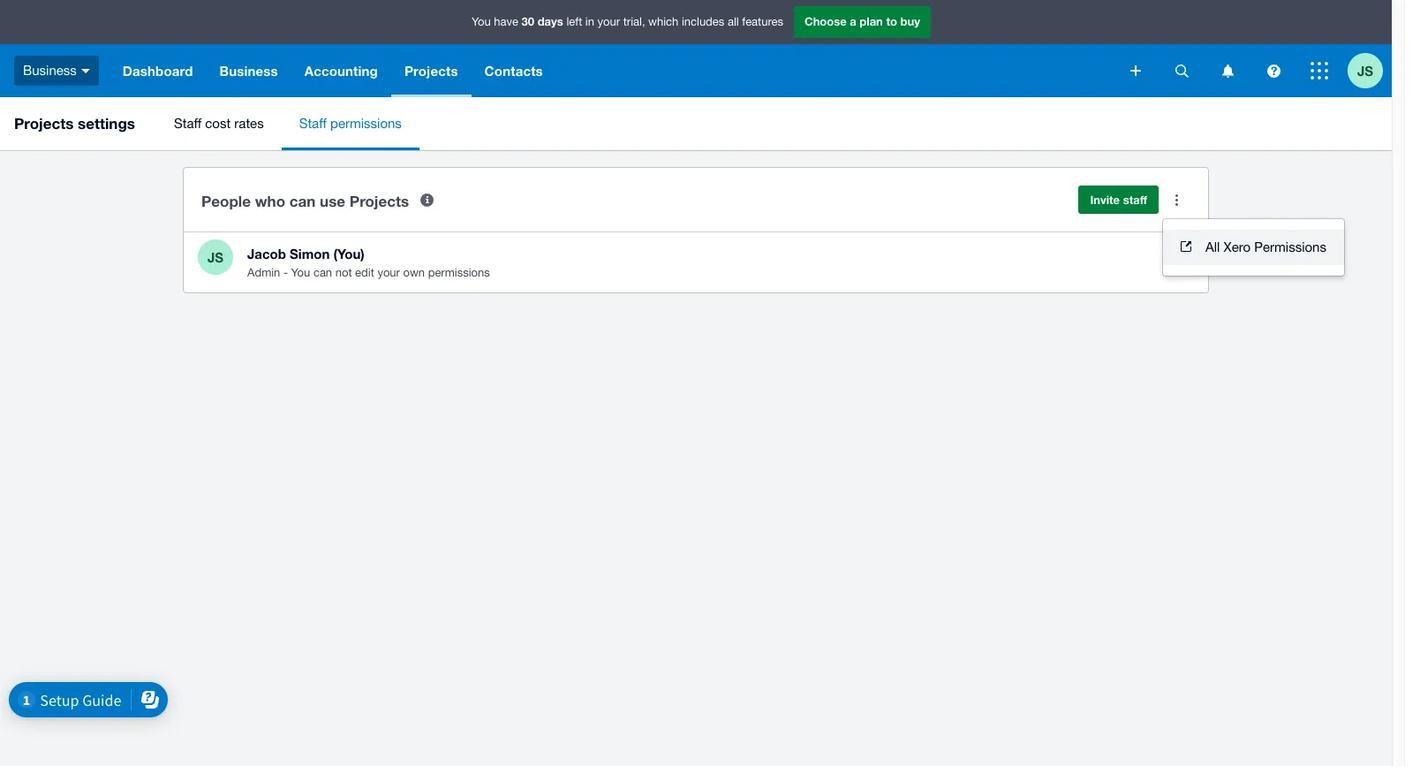 Task type: describe. For each thing, give the bounding box(es) containing it.
banner containing js
[[0, 0, 1393, 97]]

svg image
[[1131, 65, 1142, 76]]

dashboard link
[[109, 44, 206, 97]]

all xero permissions link
[[1164, 230, 1345, 265]]

contacts button
[[471, 44, 556, 97]]

navigation containing dashboard
[[109, 44, 1119, 97]]

choose
[[805, 14, 847, 28]]

own
[[403, 266, 425, 279]]

dashboard
[[123, 63, 193, 79]]

staff for staff cost rates
[[174, 116, 202, 131]]

business button
[[0, 44, 109, 97]]

jacob
[[247, 246, 286, 262]]

rates
[[234, 116, 264, 131]]

days
[[538, 14, 564, 28]]

(you)
[[334, 246, 365, 262]]

accounting
[[305, 63, 378, 79]]

can inside jacob simon (you) admin - you can not edit your own permissions
[[314, 266, 332, 279]]

simon
[[290, 246, 330, 262]]

admin
[[247, 266, 280, 279]]

staff permissions
[[299, 116, 402, 131]]

have
[[494, 15, 519, 28]]

in
[[586, 15, 595, 28]]

not
[[335, 266, 352, 279]]

xero
[[1224, 239, 1251, 254]]

contacts
[[485, 63, 543, 79]]

projects button
[[391, 44, 471, 97]]

js inside popup button
[[1358, 62, 1374, 78]]

your inside you have 30 days left in your trial, which includes all features
[[598, 15, 620, 28]]

-
[[284, 266, 288, 279]]

2 vertical spatial projects
[[350, 191, 409, 210]]

0 vertical spatial can
[[290, 191, 316, 210]]

staff for staff permissions
[[299, 116, 327, 131]]

trial,
[[624, 15, 645, 28]]

projects for projects settings
[[14, 114, 74, 133]]

people who can use projects
[[201, 191, 409, 210]]

invite
[[1091, 193, 1120, 207]]

projects for projects
[[405, 63, 458, 79]]

staff
[[1124, 193, 1148, 207]]



Task type: vqa. For each thing, say whether or not it's contained in the screenshot.
the leftmost 6,187.50
no



Task type: locate. For each thing, give the bounding box(es) containing it.
left
[[567, 15, 582, 28]]

1 horizontal spatial your
[[598, 15, 620, 28]]

to
[[887, 14, 898, 28]]

1 horizontal spatial permissions
[[428, 266, 490, 279]]

you inside jacob simon (you) admin - you can not edit your own permissions
[[291, 266, 310, 279]]

business button
[[206, 44, 291, 97]]

0 vertical spatial your
[[598, 15, 620, 28]]

0 vertical spatial permissions
[[330, 116, 402, 131]]

all xero permissions group
[[1164, 219, 1345, 276]]

staff left cost
[[174, 116, 202, 131]]

choose a plan to buy
[[805, 14, 921, 28]]

features
[[742, 15, 784, 28]]

projects settings
[[14, 114, 135, 133]]

js button
[[1348, 44, 1393, 97]]

you have 30 days left in your trial, which includes all features
[[472, 14, 784, 28]]

staff
[[174, 116, 202, 131], [299, 116, 327, 131]]

buy
[[901, 14, 921, 28]]

use
[[320, 191, 346, 210]]

0 horizontal spatial permissions
[[330, 116, 402, 131]]

projects
[[405, 63, 458, 79], [14, 114, 74, 133], [350, 191, 409, 210]]

permissions down accounting
[[330, 116, 402, 131]]

1 vertical spatial your
[[378, 266, 400, 279]]

edit
[[355, 266, 374, 279]]

1 horizontal spatial business
[[220, 63, 278, 79]]

staff down accounting
[[299, 116, 327, 131]]

people
[[201, 191, 251, 210]]

1 vertical spatial you
[[291, 266, 310, 279]]

0 horizontal spatial staff
[[174, 116, 202, 131]]

permissions
[[1255, 239, 1327, 254]]

0 vertical spatial projects
[[405, 63, 458, 79]]

30
[[522, 14, 535, 28]]

svg image
[[1311, 62, 1329, 80], [1176, 64, 1189, 77], [1222, 64, 1234, 77], [1267, 64, 1281, 77], [81, 69, 90, 73]]

all
[[1206, 239, 1221, 254]]

1 horizontal spatial you
[[472, 15, 491, 28]]

more info image
[[409, 182, 445, 217]]

0 horizontal spatial business
[[23, 63, 77, 78]]

js
[[1358, 62, 1374, 78], [208, 249, 224, 265]]

business up projects settings
[[23, 63, 77, 78]]

0 vertical spatial you
[[472, 15, 491, 28]]

can
[[290, 191, 316, 210], [314, 266, 332, 279]]

jacob simon (you) admin - you can not edit your own permissions
[[247, 246, 490, 279]]

who
[[255, 191, 285, 210]]

plan
[[860, 14, 883, 28]]

a
[[850, 14, 857, 28]]

permissions inside jacob simon (you) admin - you can not edit your own permissions
[[428, 266, 490, 279]]

1 staff from the left
[[174, 116, 202, 131]]

2 staff from the left
[[299, 116, 327, 131]]

you left have
[[472, 15, 491, 28]]

your right in
[[598, 15, 620, 28]]

can left use
[[290, 191, 316, 210]]

all xero permissions list box
[[1164, 219, 1345, 276]]

1 vertical spatial can
[[314, 266, 332, 279]]

0 horizontal spatial you
[[291, 266, 310, 279]]

projects left the contacts
[[405, 63, 458, 79]]

settings
[[78, 114, 135, 133]]

1 horizontal spatial js
[[1358, 62, 1374, 78]]

invite staff
[[1091, 193, 1148, 207]]

business
[[23, 63, 77, 78], [220, 63, 278, 79]]

banner
[[0, 0, 1393, 97]]

all xero permissions
[[1206, 239, 1327, 254]]

1 horizontal spatial staff
[[299, 116, 327, 131]]

which
[[649, 15, 679, 28]]

your inside jacob simon (you) admin - you can not edit your own permissions
[[378, 266, 400, 279]]

1 vertical spatial js
[[208, 249, 224, 265]]

projects down business popup button
[[14, 114, 74, 133]]

business inside business dropdown button
[[220, 63, 278, 79]]

can left not
[[314, 266, 332, 279]]

svg image inside business popup button
[[81, 69, 90, 73]]

you inside you have 30 days left in your trial, which includes all features
[[472, 15, 491, 28]]

navigation
[[109, 44, 1119, 97]]

your
[[598, 15, 620, 28], [378, 266, 400, 279]]

cost
[[205, 116, 231, 131]]

1 vertical spatial projects
[[14, 114, 74, 133]]

your right edit
[[378, 266, 400, 279]]

1 vertical spatial permissions
[[428, 266, 490, 279]]

0 horizontal spatial your
[[378, 266, 400, 279]]

0 horizontal spatial js
[[208, 249, 224, 265]]

permissions
[[330, 116, 402, 131], [428, 266, 490, 279]]

you right -
[[291, 266, 310, 279]]

invite staff button
[[1079, 186, 1159, 214]]

more options image
[[1159, 182, 1195, 217]]

you
[[472, 15, 491, 28], [291, 266, 310, 279]]

business inside business popup button
[[23, 63, 77, 78]]

staff cost rates
[[174, 116, 264, 131]]

0 vertical spatial js
[[1358, 62, 1374, 78]]

projects right use
[[350, 191, 409, 210]]

all
[[728, 15, 739, 28]]

staff cost rates link
[[156, 97, 282, 150]]

accounting button
[[291, 44, 391, 97]]

includes
[[682, 15, 725, 28]]

staff permissions link
[[282, 97, 420, 150]]

permissions right own
[[428, 266, 490, 279]]

business up rates
[[220, 63, 278, 79]]

projects inside popup button
[[405, 63, 458, 79]]



